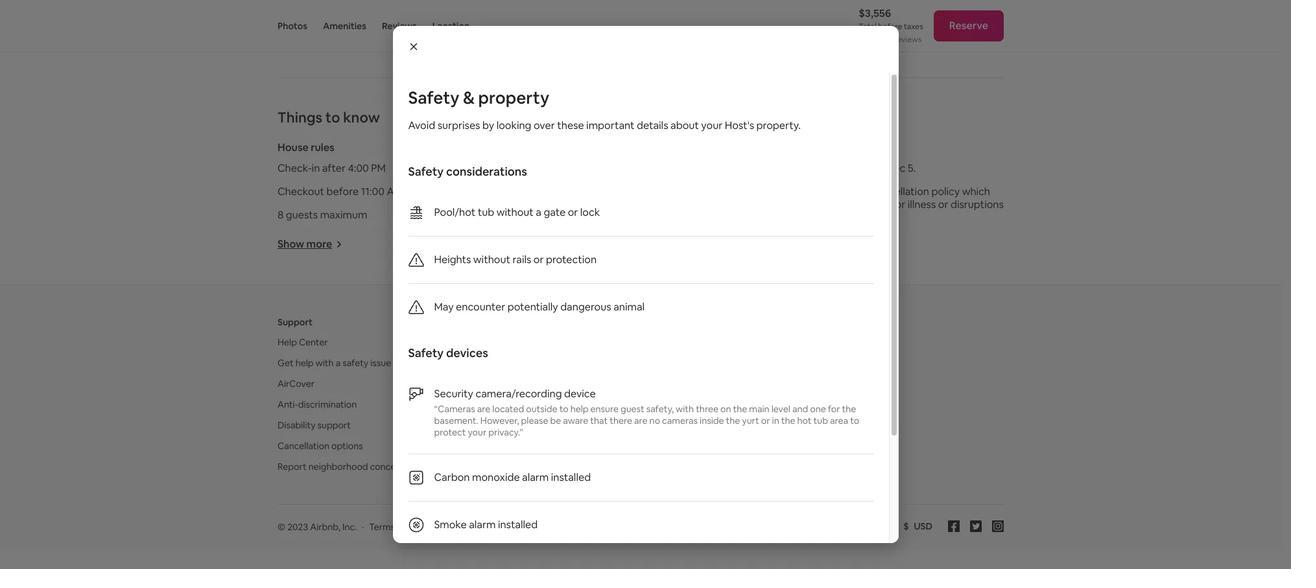 Task type: describe. For each thing, give the bounding box(es) containing it.
investors link
[[766, 399, 804, 411]]

review the host's full cancellation policy which applies even if you cancel for illness or disruptions caused by covid-19.
[[769, 185, 1004, 225]]

experienced,
[[351, 16, 414, 29]]

your inside security camera/recording device "cameras are located outside to help ensure guest safety, with three on the main level and one for the basement. however, please be aware that there are no cameras inside the yurt or in the hot tub area to protect your privacy."
[[468, 427, 487, 439]]

you
[[839, 198, 856, 212]]

16
[[886, 34, 893, 45]]

which
[[963, 185, 991, 199]]

cancel
[[859, 198, 890, 212]]

community forum link
[[522, 399, 598, 411]]

terms link
[[369, 522, 395, 534]]

community
[[522, 399, 571, 411]]

no
[[650, 415, 661, 427]]

your privacy choices link
[[497, 522, 605, 534]]

host's
[[725, 119, 755, 132]]

disruptions
[[951, 198, 1004, 212]]

anti-discrimination link
[[278, 399, 357, 411]]

© 2023 airbnb, inc.
[[278, 522, 357, 534]]

carbon
[[434, 471, 470, 485]]

get help with a safety issue link
[[278, 358, 391, 369]]

1 horizontal spatial heights
[[523, 208, 560, 222]]

0 vertical spatial your
[[702, 119, 723, 132]]

anti-
[[278, 399, 298, 411]]

guests
[[286, 208, 318, 222]]

checkout before 11:00 am
[[278, 185, 403, 199]]

hosting responsibly link
[[522, 420, 604, 432]]

gate
[[544, 206, 566, 219]]

check-
[[278, 162, 312, 175]]

free cancellation before dec 5.
[[769, 162, 916, 175]]

pool/hot tub without a gate or lock
[[434, 206, 600, 219]]

2 privacy from the left
[[517, 522, 547, 534]]

community forum
[[522, 399, 598, 411]]

device for security camera/recording device "cameras are located outside to help ensure guest safety, with three on the main level and one for the basement. however, please be aware that there are no cameras inside the yurt or in the hot tub area to protect your privacy."
[[565, 387, 596, 401]]

hosting for hosting responsibly
[[522, 420, 554, 432]]

ensure
[[591, 404, 619, 415]]

security camera/recording device "cameras are located outside to help ensure guest safety, with three on the main level and one for the basement. however, please be aware that there are no cameras inside the yurt or in the hot tub area to protect your privacy."
[[434, 387, 860, 439]]

neighborhood
[[309, 462, 368, 473]]

$
[[904, 521, 909, 533]]

$3,556 total before taxes 16 reviews
[[859, 6, 924, 45]]

options
[[332, 441, 363, 452]]

without left gate
[[497, 206, 534, 219]]

protect
[[434, 427, 466, 439]]

before for dec
[[852, 162, 884, 175]]

rails inside safety & property dialog
[[513, 253, 532, 267]]

review
[[769, 185, 803, 199]]

issue
[[371, 358, 391, 369]]

navigate to facebook image
[[949, 521, 960, 533]]

safety
[[343, 358, 369, 369]]

main
[[750, 404, 770, 415]]

inside
[[700, 415, 724, 427]]

2 show from the left
[[523, 238, 550, 251]]

or right lock on the top of the page
[[623, 208, 633, 222]]

&
[[463, 87, 475, 109]]

that
[[591, 415, 608, 427]]

disability
[[278, 420, 316, 432]]

without up encounter
[[474, 253, 511, 267]]

illness
[[908, 198, 937, 212]]

and
[[793, 404, 809, 415]]

english (us)
[[844, 521, 894, 533]]

without down security camera/recording device
[[563, 208, 600, 222]]

heights inside safety & property dialog
[[434, 253, 471, 267]]

rated
[[447, 16, 472, 29]]

aware
[[563, 415, 589, 427]]

"cameras
[[434, 404, 475, 415]]

safety for safety devices
[[408, 346, 444, 361]]

english (us) button
[[828, 521, 894, 533]]

safety & property
[[408, 87, 550, 109]]

navigate to instagram image
[[993, 521, 1004, 533]]

19.
[[856, 211, 869, 225]]

photos button
[[278, 0, 308, 52]]

property.
[[757, 119, 801, 132]]

dec
[[887, 162, 906, 175]]

2 vertical spatial before
[[327, 185, 359, 199]]

know
[[343, 109, 380, 127]]

your privacy choices
[[497, 522, 583, 534]]

report
[[278, 462, 307, 473]]

security camera/recording device
[[523, 162, 685, 175]]

get
[[278, 358, 294, 369]]

full
[[856, 185, 870, 199]]

hosting resources link
[[522, 378, 597, 390]]

things to know
[[278, 109, 380, 127]]

cancellation
[[278, 441, 330, 452]]

stays
[[422, 31, 446, 45]]

maximum
[[320, 208, 368, 222]]

navigate to twitter image
[[971, 521, 982, 533]]

gift cards link
[[766, 420, 807, 432]]

get help with a safety issue
[[278, 358, 391, 369]]

safety for safety & property
[[408, 87, 460, 109]]

0 vertical spatial rails
[[602, 208, 621, 222]]

total
[[859, 21, 877, 32]]

0 horizontal spatial help
[[296, 358, 314, 369]]

caused
[[769, 211, 804, 225]]

safety & property dialog
[[393, 26, 899, 570]]

help inside security camera/recording device "cameras are located outside to help ensure guest safety, with three on the main level and one for the basement. however, please be aware that there are no cameras inside the yurt or in the hot tub area to protect your privacy."
[[571, 404, 589, 415]]

one
[[811, 404, 827, 415]]

great
[[394, 31, 419, 45]]

for inside security camera/recording device "cameras are located outside to help ensure guest safety, with three on the main level and one for the basement. however, please be aware that there are no cameras inside the yurt or in the hot tub area to protect your privacy."
[[828, 404, 841, 415]]

resources
[[556, 378, 597, 390]]

pool/hot
[[434, 206, 476, 219]]

surprises
[[438, 119, 481, 132]]

privacy link
[[454, 522, 484, 534]]

show more button
[[278, 238, 343, 251]]

amenities button
[[323, 0, 367, 52]]

0 vertical spatial installed
[[551, 471, 591, 485]]

help center
[[278, 337, 328, 349]]

cancellation inside review the host's full cancellation policy which applies even if you cancel for illness or disruptions caused by covid-19.
[[872, 185, 930, 199]]

free
[[769, 162, 790, 175]]



Task type: locate. For each thing, give the bounding box(es) containing it.
hot
[[798, 415, 812, 427]]

to right area
[[851, 415, 860, 427]]

1 vertical spatial a
[[336, 358, 341, 369]]

2 horizontal spatial for
[[892, 198, 906, 212]]

1 horizontal spatial device
[[654, 162, 685, 175]]

for inside "superhosts are experienced, highly rated hosts who are committed to providing great stays for guests."
[[449, 31, 462, 45]]

2 vertical spatial for
[[828, 404, 841, 415]]

by inside review the host's full cancellation policy which applies even if you cancel for illness or disruptions caused by covid-19.
[[806, 211, 818, 225]]

0 horizontal spatial show more
[[278, 238, 332, 251]]

discrimination
[[298, 399, 357, 411]]

to up hosting responsibly
[[560, 404, 569, 415]]

heights without rails or protection inside safety & property dialog
[[434, 253, 597, 267]]

security up ""cameras"
[[434, 387, 474, 401]]

more down gate
[[552, 238, 578, 251]]

before
[[879, 21, 903, 32], [852, 162, 884, 175], [327, 185, 359, 199]]

0 horizontal spatial device
[[565, 387, 596, 401]]

your right protect
[[468, 427, 487, 439]]

1 vertical spatial installed
[[498, 518, 538, 532]]

support
[[318, 420, 351, 432]]

details
[[637, 119, 669, 132]]

the inside review the host's full cancellation policy which applies even if you cancel for illness or disruptions caused by covid-19.
[[805, 185, 821, 199]]

superhosts
[[278, 16, 332, 29]]

0 horizontal spatial protection
[[546, 253, 597, 267]]

heights down pool/hot
[[434, 253, 471, 267]]

who
[[503, 16, 523, 29]]

or left lock on the top of the page
[[568, 206, 578, 219]]

host's
[[824, 185, 853, 199]]

safety devices
[[408, 346, 489, 361]]

before inside $3,556 total before taxes 16 reviews
[[879, 21, 903, 32]]

safety up avoid
[[408, 87, 460, 109]]

heights without rails or protection down pool/hot tub without a gate or lock
[[434, 253, 597, 267]]

1 vertical spatial rails
[[513, 253, 532, 267]]

a left gate
[[536, 206, 542, 219]]

cancellation options link
[[278, 441, 363, 452]]

1 horizontal spatial protection
[[635, 208, 686, 222]]

help up responsibly in the bottom left of the page
[[571, 404, 589, 415]]

hosts
[[475, 16, 501, 29]]

please
[[521, 415, 549, 427]]

1 vertical spatial hosting
[[522, 420, 554, 432]]

0 vertical spatial heights without rails or protection
[[523, 208, 686, 222]]

if
[[831, 198, 837, 212]]

heights without rails or protection
[[523, 208, 686, 222], [434, 253, 597, 267]]

4:00
[[348, 162, 369, 175]]

security inside security camera/recording device "cameras are located outside to help ensure guest safety, with three on the main level and one for the basement. however, please be aware that there are no cameras inside the yurt or in the hot tub area to protect your privacy."
[[434, 387, 474, 401]]

1 vertical spatial heights
[[434, 253, 471, 267]]

0 vertical spatial before
[[879, 21, 903, 32]]

however,
[[481, 415, 519, 427]]

protection inside safety & property dialog
[[546, 253, 597, 267]]

safety down avoid
[[408, 164, 444, 179]]

1 vertical spatial with
[[676, 404, 694, 415]]

for right one
[[828, 404, 841, 415]]

cameras
[[663, 415, 698, 427]]

0 vertical spatial help
[[296, 358, 314, 369]]

$3,556
[[859, 6, 892, 20]]

with left three
[[676, 404, 694, 415]]

0 vertical spatial security
[[523, 162, 563, 175]]

2 safety from the top
[[408, 164, 444, 179]]

5.
[[908, 162, 916, 175]]

0 vertical spatial safety
[[408, 87, 460, 109]]

the
[[805, 185, 821, 199], [734, 404, 748, 415], [843, 404, 857, 415], [726, 415, 741, 427], [782, 415, 796, 427]]

1 vertical spatial device
[[565, 387, 596, 401]]

1 vertical spatial alarm
[[469, 518, 496, 532]]

animal
[[614, 300, 645, 314]]

1 horizontal spatial your
[[702, 119, 723, 132]]

1 vertical spatial safety
[[408, 164, 444, 179]]

gift cards
[[766, 420, 807, 432]]

for down rated
[[449, 31, 462, 45]]

0 horizontal spatial privacy
[[454, 522, 484, 534]]

before for taxes
[[879, 21, 903, 32]]

1 vertical spatial in
[[773, 415, 780, 427]]

check-in after 4:00 pm
[[278, 162, 386, 175]]

hosting for hosting resources
[[522, 378, 554, 390]]

or up may encounter potentially dangerous animal
[[534, 253, 544, 267]]

rails
[[602, 208, 621, 222], [513, 253, 532, 267]]

by right caused
[[806, 211, 818, 225]]

camera/recording for security camera/recording device "cameras are located outside to help ensure guest safety, with three on the main level and one for the basement. however, please be aware that there are no cameras inside the yurt or in the hot tub area to protect your privacy."
[[476, 387, 562, 401]]

1 horizontal spatial camera/recording
[[565, 162, 651, 175]]

alarm left your
[[469, 518, 496, 532]]

heights
[[523, 208, 560, 222], [434, 253, 471, 267]]

tub inside security camera/recording device "cameras are located outside to help ensure guest safety, with three on the main level and one for the basement. however, please be aware that there are no cameras inside the yurt or in the hot tub area to protect your privacy."
[[814, 415, 829, 427]]

help
[[296, 358, 314, 369], [571, 404, 589, 415]]

a for safety
[[336, 358, 341, 369]]

center
[[299, 337, 328, 349]]

anti-discrimination
[[278, 399, 357, 411]]

$ usd
[[904, 521, 933, 533]]

rails down pool/hot tub without a gate or lock
[[513, 253, 532, 267]]

2 more from the left
[[552, 238, 578, 251]]

help right get
[[296, 358, 314, 369]]

show more down gate
[[523, 238, 578, 251]]

1 horizontal spatial more
[[552, 238, 578, 251]]

are left no
[[635, 415, 648, 427]]

0 vertical spatial hosting
[[522, 378, 554, 390]]

safety,
[[647, 404, 674, 415]]

1 horizontal spatial help
[[571, 404, 589, 415]]

security down over
[[523, 162, 563, 175]]

three
[[696, 404, 719, 415]]

or right yurt
[[762, 415, 771, 427]]

terms
[[369, 522, 395, 534]]

1 vertical spatial cancellation
[[872, 185, 930, 199]]

1 vertical spatial your
[[468, 427, 487, 439]]

0 vertical spatial protection
[[635, 208, 686, 222]]

1 vertical spatial security
[[434, 387, 474, 401]]

hosting responsibly
[[522, 420, 604, 432]]

by inside safety & property dialog
[[483, 119, 495, 132]]

or inside security camera/recording device "cameras are located outside to help ensure guest safety, with three on the main level and one for the basement. however, please be aware that there are no cameras inside the yurt or in the hot tub area to protect your privacy."
[[762, 415, 771, 427]]

1 horizontal spatial alarm
[[522, 471, 549, 485]]

before up 16
[[879, 21, 903, 32]]

cancellation down dec
[[872, 185, 930, 199]]

dangerous
[[561, 300, 612, 314]]

0 vertical spatial with
[[316, 358, 334, 369]]

0 vertical spatial cancellation
[[792, 162, 850, 175]]

even
[[805, 198, 828, 212]]

sitemap link
[[408, 522, 442, 534]]

a inside dialog
[[536, 206, 542, 219]]

usd
[[915, 521, 933, 533]]

2 vertical spatial safety
[[408, 346, 444, 361]]

0 horizontal spatial more
[[307, 238, 332, 251]]

alarm right monoxide
[[522, 471, 549, 485]]

reviews
[[895, 34, 922, 45]]

heights without rails or protection down security camera/recording device
[[523, 208, 686, 222]]

alarm
[[522, 471, 549, 485], [469, 518, 496, 532]]

for left illness
[[892, 198, 906, 212]]

1 vertical spatial tub
[[814, 415, 829, 427]]

are right who
[[526, 16, 541, 29]]

heights left lock on the top of the page
[[523, 208, 560, 222]]

a left safety
[[336, 358, 341, 369]]

committed
[[278, 31, 331, 45]]

camera/recording up located on the bottom of the page
[[476, 387, 562, 401]]

1 horizontal spatial show
[[523, 238, 550, 251]]

inc.
[[343, 522, 357, 534]]

1 horizontal spatial tub
[[814, 415, 829, 427]]

8
[[278, 208, 284, 222]]

encounter
[[456, 300, 506, 314]]

by
[[483, 119, 495, 132], [806, 211, 818, 225]]

to inside "superhosts are experienced, highly rated hosts who are committed to providing great stays for guests."
[[334, 31, 344, 45]]

security for security camera/recording device
[[523, 162, 563, 175]]

1 vertical spatial camera/recording
[[476, 387, 562, 401]]

privacy left your
[[454, 522, 484, 534]]

1 show from the left
[[278, 238, 304, 251]]

hosting down outside
[[522, 420, 554, 432]]

1 horizontal spatial installed
[[551, 471, 591, 485]]

0 horizontal spatial security
[[434, 387, 474, 401]]

0 vertical spatial device
[[654, 162, 685, 175]]

important
[[587, 119, 635, 132]]

1 horizontal spatial privacy
[[517, 522, 547, 534]]

0 horizontal spatial camera/recording
[[476, 387, 562, 401]]

0 horizontal spatial rails
[[513, 253, 532, 267]]

1 vertical spatial help
[[571, 404, 589, 415]]

0 horizontal spatial alarm
[[469, 518, 496, 532]]

0 horizontal spatial tub
[[478, 206, 495, 219]]

or right illness
[[939, 198, 949, 212]]

with down center
[[316, 358, 334, 369]]

in inside security camera/recording device "cameras are located outside to help ensure guest safety, with three on the main level and one for the basement. however, please be aware that there are no cameras inside the yurt or in the hot tub area to protect your privacy."
[[773, 415, 780, 427]]

house
[[278, 141, 309, 155]]

in down investors
[[773, 415, 780, 427]]

outside
[[526, 404, 558, 415]]

rails right lock on the top of the page
[[602, 208, 621, 222]]

are up 'providing'
[[334, 16, 349, 29]]

tub right pool/hot
[[478, 206, 495, 219]]

0 horizontal spatial by
[[483, 119, 495, 132]]

0 horizontal spatial installed
[[498, 518, 538, 532]]

1 safety from the top
[[408, 87, 460, 109]]

show down gate
[[523, 238, 550, 251]]

before up maximum
[[327, 185, 359, 199]]

1 horizontal spatial for
[[828, 404, 841, 415]]

airbnb,
[[310, 522, 341, 534]]

2 show more from the left
[[523, 238, 578, 251]]

protection
[[635, 208, 686, 222], [546, 253, 597, 267]]

in left after
[[312, 162, 320, 175]]

1 vertical spatial by
[[806, 211, 818, 225]]

camera/recording for security camera/recording device
[[565, 162, 651, 175]]

0 horizontal spatial for
[[449, 31, 462, 45]]

responsibly
[[556, 420, 604, 432]]

1 horizontal spatial rails
[[602, 208, 621, 222]]

cancellation up host's
[[792, 162, 850, 175]]

located
[[493, 404, 524, 415]]

checkout
[[278, 185, 324, 199]]

2 hosting from the top
[[522, 420, 554, 432]]

0 vertical spatial tub
[[478, 206, 495, 219]]

1 hosting from the top
[[522, 378, 554, 390]]

device inside security camera/recording device "cameras are located outside to help ensure guest safety, with three on the main level and one for the basement. however, please be aware that there are no cameras inside the yurt or in the hot tub area to protect your privacy."
[[565, 387, 596, 401]]

1 vertical spatial before
[[852, 162, 884, 175]]

1 horizontal spatial in
[[773, 415, 780, 427]]

1 vertical spatial for
[[892, 198, 906, 212]]

more down 8 guests maximum
[[307, 238, 332, 251]]

to left 'providing'
[[334, 31, 344, 45]]

device
[[654, 162, 685, 175], [565, 387, 596, 401]]

reserve
[[950, 19, 989, 32]]

your right about
[[702, 119, 723, 132]]

8 guests maximum
[[278, 208, 368, 222]]

1 vertical spatial protection
[[546, 253, 597, 267]]

providing
[[346, 31, 391, 45]]

1 more from the left
[[307, 238, 332, 251]]

after
[[322, 162, 346, 175]]

hosting up community
[[522, 378, 554, 390]]

a for gate
[[536, 206, 542, 219]]

smoke alarm installed
[[434, 518, 538, 532]]

0 horizontal spatial in
[[312, 162, 320, 175]]

0 vertical spatial camera/recording
[[565, 162, 651, 175]]

camera/recording down important
[[565, 162, 651, 175]]

0 vertical spatial heights
[[523, 208, 560, 222]]

0 horizontal spatial a
[[336, 358, 341, 369]]

installed up choices
[[551, 471, 591, 485]]

0 horizontal spatial heights
[[434, 253, 471, 267]]

to left know
[[326, 109, 340, 127]]

0 vertical spatial by
[[483, 119, 495, 132]]

support
[[278, 317, 313, 328]]

for inside review the host's full cancellation policy which applies even if you cancel for illness or disruptions caused by covid-19.
[[892, 198, 906, 212]]

0 vertical spatial a
[[536, 206, 542, 219]]

show more down guests
[[278, 238, 332, 251]]

are left located on the bottom of the page
[[477, 404, 491, 415]]

cancellation options
[[278, 441, 363, 452]]

1 privacy from the left
[[454, 522, 484, 534]]

1 horizontal spatial a
[[536, 206, 542, 219]]

1 horizontal spatial cancellation
[[872, 185, 930, 199]]

basement.
[[434, 415, 479, 427]]

1 horizontal spatial by
[[806, 211, 818, 225]]

devices
[[446, 346, 489, 361]]

security for security camera/recording device "cameras are located outside to help ensure guest safety, with three on the main level and one for the basement. however, please be aware that there are no cameras inside the yurt or in the hot tub area to protect your privacy."
[[434, 387, 474, 401]]

1 vertical spatial heights without rails or protection
[[434, 253, 597, 267]]

1 horizontal spatial show more
[[523, 238, 578, 251]]

monoxide
[[472, 471, 520, 485]]

show down '8'
[[278, 238, 304, 251]]

installed down carbon monoxide alarm installed
[[498, 518, 538, 532]]

privacy right your
[[517, 522, 547, 534]]

0 vertical spatial for
[[449, 31, 462, 45]]

or inside review the host's full cancellation policy which applies even if you cancel for illness or disruptions caused by covid-19.
[[939, 198, 949, 212]]

3 safety from the top
[[408, 346, 444, 361]]

1 show more from the left
[[278, 238, 332, 251]]

camera/recording inside security camera/recording device "cameras are located outside to help ensure guest safety, with three on the main level and one for the basement. however, please be aware that there are no cameras inside the yurt or in the hot tub area to protect your privacy."
[[476, 387, 562, 401]]

to
[[334, 31, 344, 45], [326, 109, 340, 127], [560, 404, 569, 415], [851, 415, 860, 427]]

by left looking
[[483, 119, 495, 132]]

0 horizontal spatial show
[[278, 238, 304, 251]]

0 vertical spatial in
[[312, 162, 320, 175]]

tub right hot
[[814, 415, 829, 427]]

0 horizontal spatial your
[[468, 427, 487, 439]]

may
[[434, 300, 454, 314]]

with inside security camera/recording device "cameras are located outside to help ensure guest safety, with three on the main level and one for the basement. however, please be aware that there are no cameras inside the yurt or in the hot tub area to protect your privacy."
[[676, 404, 694, 415]]

before up the full
[[852, 162, 884, 175]]

english
[[844, 521, 874, 533]]

1 horizontal spatial with
[[676, 404, 694, 415]]

0 horizontal spatial with
[[316, 358, 334, 369]]

policy
[[932, 185, 960, 199]]

safety left devices
[[408, 346, 444, 361]]

safety for safety considerations
[[408, 164, 444, 179]]

report neighborhood concern link
[[278, 462, 405, 473]]

over
[[534, 119, 555, 132]]

yurt
[[743, 415, 760, 427]]

avoid surprises by looking over these important details about your host's property.
[[408, 119, 801, 132]]

1 horizontal spatial security
[[523, 162, 563, 175]]

0 vertical spatial alarm
[[522, 471, 549, 485]]

device for security camera/recording device
[[654, 162, 685, 175]]

cards
[[784, 420, 807, 432]]

investors
[[766, 399, 804, 411]]

0 horizontal spatial cancellation
[[792, 162, 850, 175]]

show
[[278, 238, 304, 251], [523, 238, 550, 251]]

disability support
[[278, 420, 351, 432]]



Task type: vqa. For each thing, say whether or not it's contained in the screenshot.
Disability support link
yes



